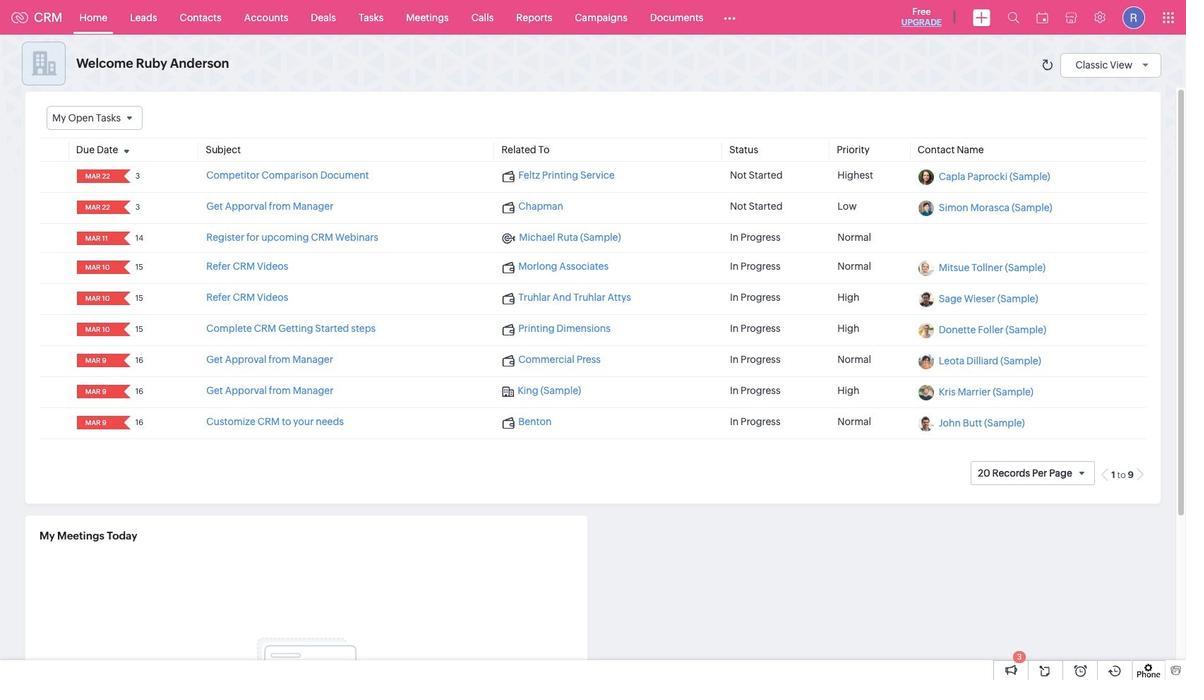 Task type: describe. For each thing, give the bounding box(es) containing it.
calendar image
[[1037, 12, 1049, 23]]

search element
[[1000, 0, 1029, 35]]

profile element
[[1115, 0, 1154, 34]]

profile image
[[1123, 6, 1146, 29]]

create menu image
[[974, 9, 991, 26]]

Other Modules field
[[715, 6, 746, 29]]



Task type: vqa. For each thing, say whether or not it's contained in the screenshot.
logo at the left top
yes



Task type: locate. For each thing, give the bounding box(es) containing it.
create menu element
[[965, 0, 1000, 34]]

None field
[[47, 106, 143, 130], [81, 170, 114, 183], [81, 201, 114, 214], [81, 232, 114, 245], [81, 261, 114, 274], [81, 292, 114, 305], [81, 323, 114, 336], [81, 354, 114, 367], [81, 385, 114, 399], [81, 416, 114, 430], [47, 106, 143, 130], [81, 170, 114, 183], [81, 201, 114, 214], [81, 232, 114, 245], [81, 261, 114, 274], [81, 292, 114, 305], [81, 323, 114, 336], [81, 354, 114, 367], [81, 385, 114, 399], [81, 416, 114, 430]]

search image
[[1008, 11, 1020, 23]]

logo image
[[11, 12, 28, 23]]



